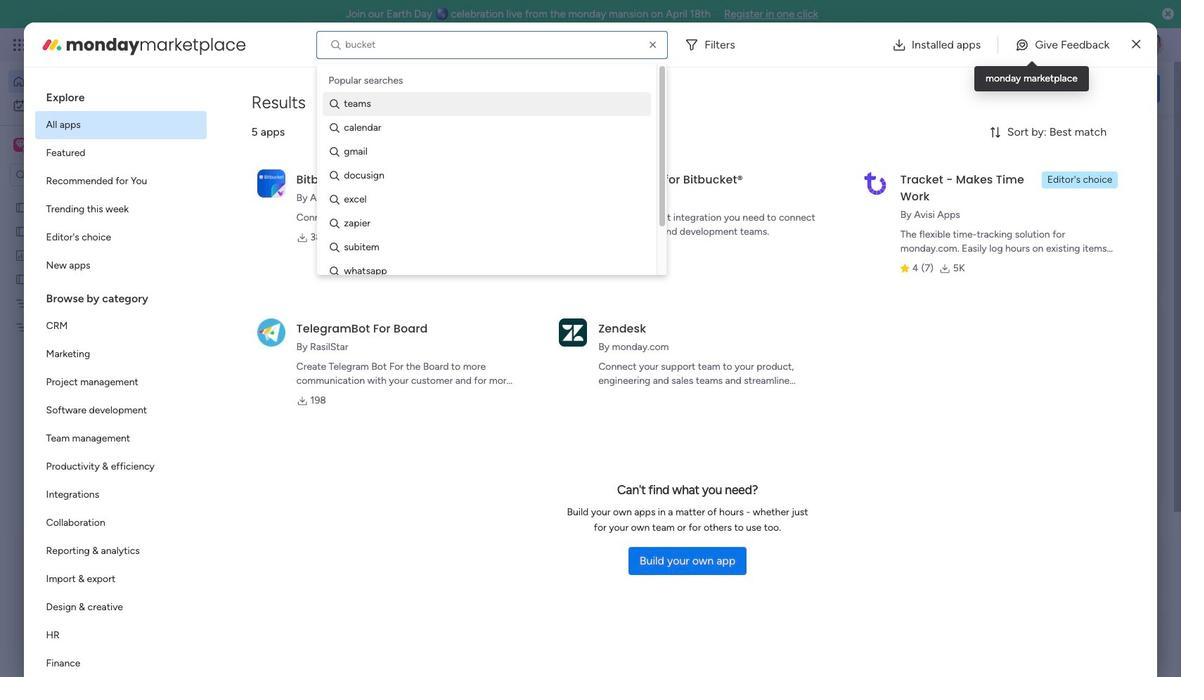 Task type: locate. For each thing, give the bounding box(es) containing it.
public board image
[[15, 200, 28, 214], [15, 272, 28, 286]]

1 vertical spatial public board image
[[15, 272, 28, 286]]

see plans image
[[233, 37, 246, 53]]

dapulse x slim image
[[1133, 36, 1141, 53], [1139, 130, 1156, 147]]

monday marketplace image
[[41, 33, 63, 56], [1025, 38, 1039, 52]]

1 vertical spatial dapulse x slim image
[[1139, 130, 1156, 147]]

1 vertical spatial heading
[[35, 280, 206, 312]]

heading
[[35, 79, 206, 111], [35, 280, 206, 312]]

select product image
[[13, 38, 27, 52]]

0 vertical spatial heading
[[35, 79, 206, 111]]

option
[[8, 70, 171, 93], [8, 94, 171, 117], [35, 111, 206, 139], [35, 139, 206, 167], [35, 167, 206, 196], [0, 194, 179, 197], [35, 196, 206, 224], [35, 224, 206, 252], [35, 252, 206, 280], [35, 312, 206, 340], [35, 340, 206, 369], [35, 369, 206, 397], [35, 397, 206, 425], [35, 425, 206, 453], [35, 453, 206, 481], [35, 481, 206, 509], [35, 509, 206, 537], [35, 537, 206, 565], [35, 565, 206, 594], [35, 594, 206, 622], [35, 622, 206, 650], [35, 650, 206, 677]]

getting started element
[[949, 541, 1160, 597]]

help center element
[[949, 608, 1160, 665]]

workspace image
[[13, 137, 27, 153], [16, 137, 25, 153]]

search everything image
[[1059, 38, 1073, 52]]

1 horizontal spatial monday marketplace image
[[1025, 38, 1039, 52]]

monday marketplace image right select product icon
[[41, 33, 63, 56]]

1 public board image from the top
[[15, 200, 28, 214]]

help image
[[1090, 38, 1104, 52]]

monday marketplace image right invite members image
[[1025, 38, 1039, 52]]

2 public board image from the top
[[15, 272, 28, 286]]

circle o image
[[971, 232, 980, 243]]

app logo image
[[257, 169, 285, 197], [861, 169, 890, 197], [257, 318, 285, 347], [559, 318, 587, 347]]

0 vertical spatial public board image
[[15, 200, 28, 214]]

v2 user feedback image
[[961, 80, 971, 96]]

check circle image
[[971, 178, 980, 189]]

0 vertical spatial dapulse x slim image
[[1133, 36, 1141, 53]]

list box
[[35, 79, 206, 677], [0, 192, 179, 529]]

notifications image
[[932, 38, 946, 52]]

public board image up public board icon
[[15, 200, 28, 214]]

quick search results list box
[[217, 160, 916, 518]]

public board image down "public dashboard" icon in the top of the page
[[15, 272, 28, 286]]



Task type: vqa. For each thing, say whether or not it's contained in the screenshot.
topmost Dapulse X Slim image
yes



Task type: describe. For each thing, give the bounding box(es) containing it.
terry turtle image
[[1142, 34, 1165, 56]]

update feed image
[[963, 38, 977, 52]]

invite members image
[[994, 38, 1008, 52]]

workspace selection element
[[13, 136, 117, 155]]

Search in workspace field
[[30, 167, 117, 183]]

2 image
[[973, 29, 986, 45]]

2 workspace image from the left
[[16, 137, 25, 153]]

1 workspace image from the left
[[13, 137, 27, 153]]

public dashboard image
[[15, 248, 28, 262]]

2 heading from the top
[[35, 280, 206, 312]]

public board image
[[15, 224, 28, 238]]

0 horizontal spatial monday marketplace image
[[41, 33, 63, 56]]

v2 bolt switch image
[[1071, 81, 1079, 96]]

1 heading from the top
[[35, 79, 206, 111]]



